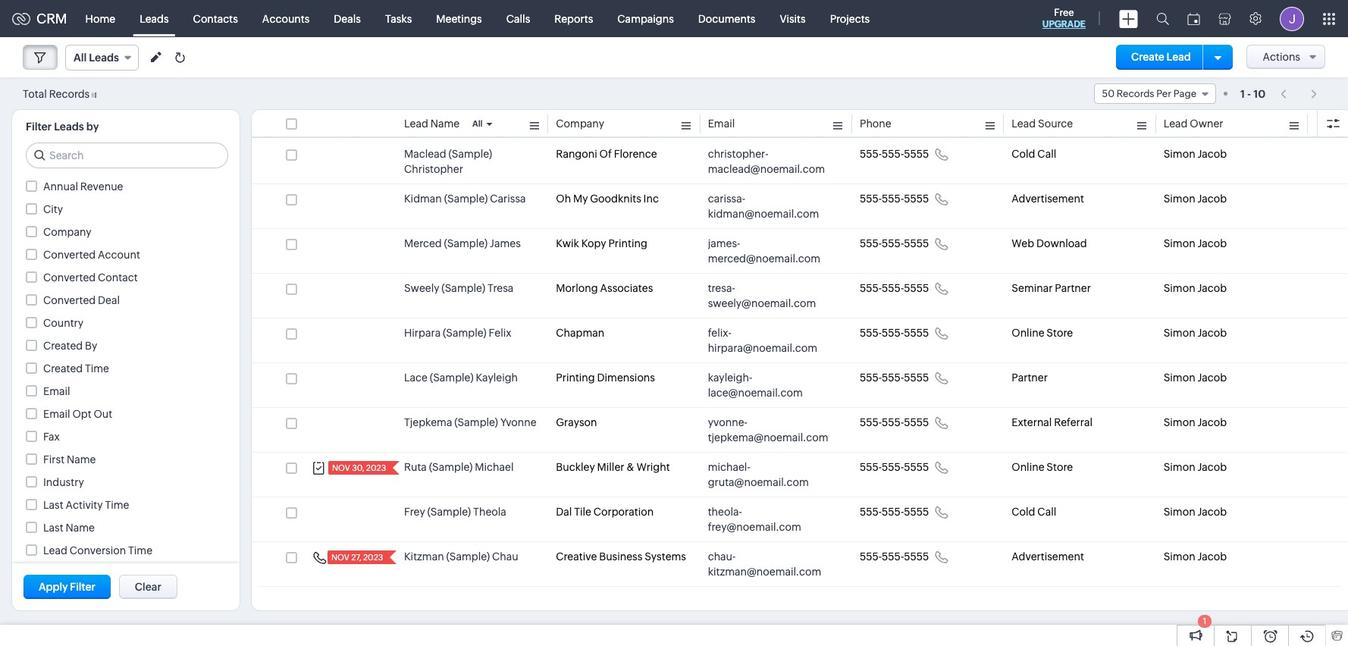 Task type: describe. For each thing, give the bounding box(es) containing it.
1 for 1
[[1203, 616, 1207, 626]]

jacob for theola- frey@noemail.com
[[1198, 506, 1227, 518]]

james-
[[708, 237, 740, 249]]

yvonne- tjepkema@noemail.com
[[708, 416, 828, 444]]

(sample) for yvonne
[[454, 416, 498, 428]]

grayson
[[556, 416, 597, 428]]

annual revenue
[[43, 180, 123, 193]]

frey@noemail.com
[[708, 521, 801, 533]]

jacob for tresa- sweely@noemail.com
[[1198, 282, 1227, 294]]

-
[[1247, 88, 1251, 100]]

jacob for christopher- maclead@noemail.com
[[1198, 148, 1227, 160]]

records for 50
[[1117, 88, 1154, 99]]

deals
[[334, 13, 361, 25]]

miller
[[597, 461, 624, 473]]

cold for theola- frey@noemail.com
[[1012, 506, 1035, 518]]

by for created
[[85, 340, 97, 352]]

external
[[1012, 416, 1052, 428]]

online store for felix- hirpara@noemail.com
[[1012, 327, 1073, 339]]

kidman
[[404, 193, 442, 205]]

tjepkema (sample) yvonne
[[404, 416, 537, 428]]

fields
[[85, 158, 117, 171]]

Search text field
[[27, 143, 227, 168]]

carissa-
[[708, 193, 745, 205]]

simon jacob for yvonne- tjepkema@noemail.com
[[1164, 416, 1227, 428]]

campaigns
[[617, 13, 674, 25]]

accounts
[[262, 13, 310, 25]]

records for total
[[49, 88, 90, 100]]

filter for filter by fields
[[39, 158, 66, 171]]

home
[[85, 13, 115, 25]]

5555 for theola- frey@noemail.com
[[904, 506, 929, 518]]

referral
[[1054, 416, 1093, 428]]

theola
[[473, 506, 506, 518]]

maclead@noemail.com
[[708, 163, 825, 175]]

555-555-5555 for christopher- maclead@noemail.com
[[860, 148, 929, 160]]

nov for ruta
[[332, 463, 350, 472]]

30,
[[352, 463, 364, 472]]

gruta@noemail.com
[[708, 476, 809, 488]]

jacob for carissa- kidman@noemail.com
[[1198, 193, 1227, 205]]

kidman (sample) carissa
[[404, 193, 526, 205]]

simon for kayleigh- lace@noemail.com
[[1164, 372, 1195, 384]]

(sample) for felix
[[443, 327, 487, 339]]

555-555-5555 for kayleigh- lace@noemail.com
[[860, 372, 929, 384]]

kayleigh- lace@noemail.com link
[[708, 370, 830, 400]]

clear
[[135, 581, 161, 593]]

filter by fields button
[[12, 152, 240, 178]]

merced (sample) james
[[404, 237, 521, 249]]

simon jacob for tresa- sweely@noemail.com
[[1164, 282, 1227, 294]]

felix- hirpara@noemail.com
[[708, 327, 818, 354]]

merced@noemail.com
[[708, 252, 821, 265]]

lead for lead source
[[1012, 118, 1036, 130]]

simon jacob for james- merced@noemail.com
[[1164, 237, 1227, 249]]

sweely (sample) tresa
[[404, 282, 514, 294]]

created for created time
[[43, 362, 83, 375]]

cold for christopher- maclead@noemail.com
[[1012, 148, 1035, 160]]

5555 for michael- gruta@noemail.com
[[904, 461, 929, 473]]

tresa- sweely@noemail.com
[[708, 282, 816, 309]]

james- merced@noemail.com link
[[708, 236, 830, 266]]

apply filter button
[[24, 575, 111, 599]]

chapman
[[556, 327, 605, 339]]

frey (sample) theola link
[[404, 504, 506, 519]]

simon jacob for kayleigh- lace@noemail.com
[[1164, 372, 1227, 384]]

simon jacob for carissa- kidman@noemail.com
[[1164, 193, 1227, 205]]

actions
[[1263, 51, 1300, 63]]

0 horizontal spatial company
[[43, 226, 91, 238]]

sweely@noemail.com
[[708, 297, 816, 309]]

lead name
[[404, 118, 460, 130]]

sweely
[[404, 282, 439, 294]]

1 for 1 - 10
[[1240, 88, 1245, 100]]

jacob for james- merced@noemail.com
[[1198, 237, 1227, 249]]

deal
[[98, 294, 120, 306]]

yvonne-
[[708, 416, 748, 428]]

simon jacob for michael- gruta@noemail.com
[[1164, 461, 1227, 473]]

last activity time
[[43, 499, 129, 511]]

kayleigh- lace@noemail.com
[[708, 372, 803, 399]]

created for created by
[[43, 340, 83, 352]]

loading image
[[92, 92, 99, 97]]

conversion
[[70, 544, 126, 557]]

2023 for ruta (sample) michael
[[366, 463, 386, 472]]

555-555-5555 for felix- hirpara@noemail.com
[[860, 327, 929, 339]]

page
[[1173, 88, 1196, 99]]

kopy
[[581, 237, 606, 249]]

yvonne- tjepkema@noemail.com link
[[708, 415, 830, 445]]

0 vertical spatial leads
[[140, 13, 169, 25]]

555-555-5555 for theola- frey@noemail.com
[[860, 506, 929, 518]]

All Leads field
[[65, 45, 139, 71]]

dal tile corporation
[[556, 506, 654, 518]]

by for filter
[[69, 158, 83, 171]]

jacob for kayleigh- lace@noemail.com
[[1198, 372, 1227, 384]]

created time
[[43, 362, 109, 375]]

filter for filter leads by
[[26, 121, 52, 133]]

555-555-5555 for carissa- kidman@noemail.com
[[860, 193, 929, 205]]

ruta
[[404, 461, 427, 473]]

calendar image
[[1187, 13, 1200, 25]]

michael- gruta@noemail.com
[[708, 461, 809, 488]]

opt
[[72, 408, 91, 420]]

555-555-5555 for michael- gruta@noemail.com
[[860, 461, 929, 473]]

online for felix- hirpara@noemail.com
[[1012, 327, 1044, 339]]

city
[[43, 203, 63, 215]]

&
[[627, 461, 634, 473]]

kayleigh-
[[708, 372, 752, 384]]

store for michael- gruta@noemail.com
[[1047, 461, 1073, 473]]

all for all leads
[[74, 52, 87, 64]]

5555 for tresa- sweely@noemail.com
[[904, 282, 929, 294]]

total records
[[23, 88, 90, 100]]

50 records per page
[[1102, 88, 1196, 99]]

ruta (sample) michael
[[404, 461, 514, 473]]

kitzman (sample) chau
[[404, 550, 518, 563]]

0 vertical spatial partner
[[1055, 282, 1091, 294]]

felix- hirpara@noemail.com link
[[708, 325, 830, 356]]

kwik kopy printing
[[556, 237, 647, 249]]

1 horizontal spatial company
[[556, 118, 604, 130]]

reports link
[[542, 0, 605, 37]]

converted for converted account
[[43, 249, 96, 261]]

printing dimensions
[[556, 372, 655, 384]]

kitzman
[[404, 550, 444, 563]]

meetings link
[[424, 0, 494, 37]]

michael- gruta@noemail.com link
[[708, 459, 830, 490]]

5555 for chau- kitzman@noemail.com
[[904, 550, 929, 563]]

lead for lead owner
[[1164, 118, 1188, 130]]

contact
[[98, 271, 138, 284]]

jacob for yvonne- tjepkema@noemail.com
[[1198, 416, 1227, 428]]

lace (sample) kayleigh
[[404, 372, 518, 384]]

create lead button
[[1116, 45, 1206, 70]]

theola-
[[708, 506, 742, 518]]

jacob for michael- gruta@noemail.com
[[1198, 461, 1227, 473]]

creative
[[556, 550, 597, 563]]

simon for james- merced@noemail.com
[[1164, 237, 1195, 249]]

jacob for felix- hirpara@noemail.com
[[1198, 327, 1227, 339]]

web
[[1012, 237, 1034, 249]]

50 Records Per Page field
[[1094, 83, 1216, 104]]

home link
[[73, 0, 127, 37]]

fax
[[43, 431, 60, 443]]

lead conversion time
[[43, 544, 152, 557]]

deals link
[[322, 0, 373, 37]]

name for lead name
[[430, 118, 460, 130]]

documents link
[[686, 0, 768, 37]]

contacts
[[193, 13, 238, 25]]

online for michael- gruta@noemail.com
[[1012, 461, 1044, 473]]

cold call for christopher- maclead@noemail.com
[[1012, 148, 1056, 160]]

owner
[[1190, 118, 1223, 130]]



Task type: locate. For each thing, give the bounding box(es) containing it.
1 horizontal spatial records
[[1117, 88, 1154, 99]]

7 simon jacob from the top
[[1164, 416, 1227, 428]]

4 simon jacob from the top
[[1164, 282, 1227, 294]]

555-555-5555 for tresa- sweely@noemail.com
[[860, 282, 929, 294]]

by up created time
[[85, 340, 97, 352]]

6 5555 from the top
[[904, 372, 929, 384]]

create lead
[[1131, 51, 1191, 63]]

time right 'activity'
[[105, 499, 129, 511]]

online down external
[[1012, 461, 1044, 473]]

1 vertical spatial email
[[43, 385, 70, 397]]

calls link
[[494, 0, 542, 37]]

8 jacob from the top
[[1198, 461, 1227, 473]]

1 vertical spatial online store
[[1012, 461, 1073, 473]]

0 vertical spatial call
[[1038, 148, 1056, 160]]

created down country
[[43, 340, 83, 352]]

store for felix- hirpara@noemail.com
[[1047, 327, 1073, 339]]

converted for converted contact
[[43, 271, 96, 284]]

2 converted from the top
[[43, 271, 96, 284]]

projects link
[[818, 0, 882, 37]]

2023 for kitzman (sample) chau
[[363, 553, 383, 562]]

10 jacob from the top
[[1198, 550, 1227, 563]]

simon for carissa- kidman@noemail.com
[[1164, 193, 1195, 205]]

search element
[[1147, 0, 1178, 37]]

1 vertical spatial 1
[[1203, 616, 1207, 626]]

oh
[[556, 193, 571, 205]]

simon jacob for theola- frey@noemail.com
[[1164, 506, 1227, 518]]

last down last activity time
[[43, 522, 63, 534]]

50
[[1102, 88, 1115, 99]]

creative business systems
[[556, 550, 686, 563]]

lead owner
[[1164, 118, 1223, 130]]

search image
[[1156, 12, 1169, 25]]

lead inside button
[[1167, 51, 1191, 63]]

advertisement for carissa- kidman@noemail.com
[[1012, 193, 1084, 205]]

created down created by
[[43, 362, 83, 375]]

leads right home
[[140, 13, 169, 25]]

(sample) for carissa
[[444, 193, 488, 205]]

time for conversion
[[128, 544, 152, 557]]

documents
[[698, 13, 756, 25]]

4 jacob from the top
[[1198, 282, 1227, 294]]

time up the clear
[[128, 544, 152, 557]]

(sample) for chau
[[446, 550, 490, 563]]

2 vertical spatial converted
[[43, 294, 96, 306]]

1 converted from the top
[[43, 249, 96, 261]]

(sample) right lace
[[430, 372, 474, 384]]

7 simon from the top
[[1164, 416, 1195, 428]]

business
[[599, 550, 642, 563]]

1 vertical spatial partner
[[1012, 372, 1048, 384]]

0 vertical spatial created
[[43, 340, 83, 352]]

printing up grayson
[[556, 372, 595, 384]]

first
[[43, 453, 65, 466]]

10 555-555-5555 from the top
[[860, 550, 929, 563]]

(sample) for tresa
[[442, 282, 485, 294]]

5 simon from the top
[[1164, 327, 1195, 339]]

records inside field
[[1117, 88, 1154, 99]]

1 vertical spatial all
[[472, 119, 483, 128]]

9 jacob from the top
[[1198, 506, 1227, 518]]

call for christopher- maclead@noemail.com
[[1038, 148, 1056, 160]]

converted up country
[[43, 294, 96, 306]]

records right 50
[[1117, 88, 1154, 99]]

call
[[1038, 148, 1056, 160], [1038, 506, 1056, 518]]

inc
[[643, 193, 659, 205]]

27,
[[351, 553, 361, 562]]

free upgrade
[[1042, 7, 1086, 30]]

filter down total
[[26, 121, 52, 133]]

tresa-
[[708, 282, 735, 294]]

1 cold call from the top
[[1012, 148, 1056, 160]]

per
[[1156, 88, 1172, 99]]

2 555-555-5555 from the top
[[860, 193, 929, 205]]

leads left 'by'
[[54, 121, 84, 133]]

meetings
[[436, 13, 482, 25]]

all up total records
[[74, 52, 87, 64]]

christopher-
[[708, 148, 769, 160]]

converted up the converted contact on the left of page
[[43, 249, 96, 261]]

online store down external referral
[[1012, 461, 1073, 473]]

2023
[[366, 463, 386, 472], [363, 553, 383, 562]]

converted contact
[[43, 271, 138, 284]]

5555 for yvonne- tjepkema@noemail.com
[[904, 416, 929, 428]]

lace
[[404, 372, 428, 384]]

0 vertical spatial email
[[708, 118, 735, 130]]

5555 for james- merced@noemail.com
[[904, 237, 929, 249]]

lead for lead conversion time
[[43, 544, 67, 557]]

associates
[[600, 282, 653, 294]]

source
[[1038, 118, 1073, 130]]

2 vertical spatial time
[[128, 544, 152, 557]]

carissa- kidman@noemail.com link
[[708, 191, 830, 221]]

555-555-5555 for yvonne- tjepkema@noemail.com
[[860, 416, 929, 428]]

company up rangoni
[[556, 118, 604, 130]]

industry
[[43, 476, 84, 488]]

0 vertical spatial online store
[[1012, 327, 1073, 339]]

last for last activity time
[[43, 499, 63, 511]]

555-555-5555 for chau- kitzman@noemail.com
[[860, 550, 929, 563]]

0 horizontal spatial records
[[49, 88, 90, 100]]

web download
[[1012, 237, 1087, 249]]

crm link
[[12, 11, 67, 27]]

(sample) inside the maclead (sample) christopher
[[448, 148, 492, 160]]

converted up the converted deal
[[43, 271, 96, 284]]

filter inside dropdown button
[[39, 158, 66, 171]]

navigation
[[1273, 83, 1325, 105]]

advertisement
[[1012, 193, 1084, 205], [1012, 550, 1084, 563]]

0 vertical spatial name
[[430, 118, 460, 130]]

all leads
[[74, 52, 119, 64]]

by up annual revenue
[[69, 158, 83, 171]]

1 online store from the top
[[1012, 327, 1073, 339]]

online store for michael- gruta@noemail.com
[[1012, 461, 1073, 473]]

online store down seminar partner
[[1012, 327, 1073, 339]]

3 555-555-5555 from the top
[[860, 237, 929, 249]]

seminar
[[1012, 282, 1053, 294]]

4 simon from the top
[[1164, 282, 1195, 294]]

time down created by
[[85, 362, 109, 375]]

2 vertical spatial filter
[[70, 581, 95, 593]]

projects
[[830, 13, 870, 25]]

2 simon from the top
[[1164, 193, 1195, 205]]

profile element
[[1271, 0, 1313, 37]]

all inside field
[[74, 52, 87, 64]]

by inside dropdown button
[[69, 158, 83, 171]]

2 last from the top
[[43, 522, 63, 534]]

0 horizontal spatial partner
[[1012, 372, 1048, 384]]

lead down last name
[[43, 544, 67, 557]]

0 vertical spatial filter
[[26, 121, 52, 133]]

leads link
[[127, 0, 181, 37]]

5 jacob from the top
[[1198, 327, 1227, 339]]

1 store from the top
[[1047, 327, 1073, 339]]

8 5555 from the top
[[904, 461, 929, 473]]

1 online from the top
[[1012, 327, 1044, 339]]

all for all
[[472, 119, 483, 128]]

2 cold call from the top
[[1012, 506, 1056, 518]]

0 vertical spatial converted
[[43, 249, 96, 261]]

9 5555 from the top
[[904, 506, 929, 518]]

1 horizontal spatial all
[[472, 119, 483, 128]]

1 vertical spatial time
[[105, 499, 129, 511]]

frey
[[404, 506, 425, 518]]

printing right kopy
[[608, 237, 647, 249]]

1 horizontal spatial 1
[[1240, 88, 1245, 100]]

9 simon from the top
[[1164, 506, 1195, 518]]

morlong associates
[[556, 282, 653, 294]]

frey (sample) theola
[[404, 506, 506, 518]]

felix
[[489, 327, 511, 339]]

chau
[[492, 550, 518, 563]]

partner right seminar
[[1055, 282, 1091, 294]]

5 555-555-5555 from the top
[[860, 327, 929, 339]]

create
[[1131, 51, 1165, 63]]

1 vertical spatial created
[[43, 362, 83, 375]]

lead
[[1167, 51, 1191, 63], [404, 118, 428, 130], [1012, 118, 1036, 130], [1164, 118, 1188, 130], [43, 544, 67, 557]]

1 vertical spatial leads
[[89, 52, 119, 64]]

rangoni
[[556, 148, 597, 160]]

merced (sample) james link
[[404, 236, 521, 251]]

leads up loading image
[[89, 52, 119, 64]]

time for activity
[[105, 499, 129, 511]]

(sample) for kayleigh
[[430, 372, 474, 384]]

(sample) right frey
[[427, 506, 471, 518]]

3 simon from the top
[[1164, 237, 1195, 249]]

country
[[43, 317, 84, 329]]

simon jacob for christopher- maclead@noemail.com
[[1164, 148, 1227, 160]]

5555 for felix- hirpara@noemail.com
[[904, 327, 929, 339]]

1 vertical spatial store
[[1047, 461, 1073, 473]]

1 vertical spatial filter
[[39, 158, 66, 171]]

row group
[[252, 140, 1348, 587]]

filter by fields
[[39, 158, 117, 171]]

8 simon jacob from the top
[[1164, 461, 1227, 473]]

last for last name
[[43, 522, 63, 534]]

simon for tresa- sweely@noemail.com
[[1164, 282, 1195, 294]]

0 horizontal spatial printing
[[556, 372, 595, 384]]

hirpara (sample) felix link
[[404, 325, 511, 340]]

visits link
[[768, 0, 818, 37]]

free
[[1054, 7, 1074, 18]]

1 vertical spatial cold
[[1012, 506, 1035, 518]]

simon for chau- kitzman@noemail.com
[[1164, 550, 1195, 563]]

6 simon jacob from the top
[[1164, 372, 1227, 384]]

3 converted from the top
[[43, 294, 96, 306]]

all up maclead (sample) christopher link
[[472, 119, 483, 128]]

1 created from the top
[[43, 340, 83, 352]]

1 simon jacob from the top
[[1164, 148, 1227, 160]]

2 horizontal spatial leads
[[140, 13, 169, 25]]

email down created time
[[43, 385, 70, 397]]

nov left the 27,
[[331, 553, 349, 562]]

1 vertical spatial online
[[1012, 461, 1044, 473]]

converted for converted deal
[[43, 294, 96, 306]]

0 vertical spatial by
[[69, 158, 83, 171]]

leads for filter leads by
[[54, 121, 84, 133]]

1 advertisement from the top
[[1012, 193, 1084, 205]]

1 horizontal spatial leads
[[89, 52, 119, 64]]

2023 inside nov 27, 2023 link
[[363, 553, 383, 562]]

0 vertical spatial cold call
[[1012, 148, 1056, 160]]

2 advertisement from the top
[[1012, 550, 1084, 563]]

5555
[[904, 148, 929, 160], [904, 193, 929, 205], [904, 237, 929, 249], [904, 282, 929, 294], [904, 327, 929, 339], [904, 372, 929, 384], [904, 416, 929, 428], [904, 461, 929, 473], [904, 506, 929, 518], [904, 550, 929, 563]]

lead right create
[[1167, 51, 1191, 63]]

5555 for kayleigh- lace@noemail.com
[[904, 372, 929, 384]]

kidman@noemail.com
[[708, 208, 819, 220]]

simon for yvonne- tjepkema@noemail.com
[[1164, 416, 1195, 428]]

store down external referral
[[1047, 461, 1073, 473]]

call for theola- frey@noemail.com
[[1038, 506, 1056, 518]]

cold call
[[1012, 148, 1056, 160], [1012, 506, 1056, 518]]

filter
[[26, 121, 52, 133], [39, 158, 66, 171], [70, 581, 95, 593]]

6 555-555-5555 from the top
[[860, 372, 929, 384]]

partner up external
[[1012, 372, 1048, 384]]

1 555-555-5555 from the top
[[860, 148, 929, 160]]

simon for christopher- maclead@noemail.com
[[1164, 148, 1195, 160]]

nov for kitzman
[[331, 553, 349, 562]]

tresa- sweely@noemail.com link
[[708, 281, 830, 311]]

0 vertical spatial time
[[85, 362, 109, 375]]

2023 right the 27,
[[363, 553, 383, 562]]

simon jacob for chau- kitzman@noemail.com
[[1164, 550, 1227, 563]]

online down seminar
[[1012, 327, 1044, 339]]

create menu image
[[1119, 9, 1138, 28]]

simon jacob for felix- hirpara@noemail.com
[[1164, 327, 1227, 339]]

lead source
[[1012, 118, 1073, 130]]

2 jacob from the top
[[1198, 193, 1227, 205]]

1 vertical spatial name
[[67, 453, 96, 466]]

upgrade
[[1042, 19, 1086, 30]]

chau- kitzman@noemail.com
[[708, 550, 821, 578]]

2 5555 from the top
[[904, 193, 929, 205]]

(sample)
[[448, 148, 492, 160], [444, 193, 488, 205], [444, 237, 488, 249], [442, 282, 485, 294], [443, 327, 487, 339], [430, 372, 474, 384], [454, 416, 498, 428], [429, 461, 473, 473], [427, 506, 471, 518], [446, 550, 490, 563]]

advertisement for chau- kitzman@noemail.com
[[1012, 550, 1084, 563]]

2 vertical spatial name
[[66, 522, 95, 534]]

555-555-5555 for james- merced@noemail.com
[[860, 237, 929, 249]]

carissa
[[490, 193, 526, 205]]

store down seminar partner
[[1047, 327, 1073, 339]]

lead for lead name
[[404, 118, 428, 130]]

1 5555 from the top
[[904, 148, 929, 160]]

logo image
[[12, 13, 30, 25]]

company down the city
[[43, 226, 91, 238]]

1 last from the top
[[43, 499, 63, 511]]

0 vertical spatial nov
[[332, 463, 350, 472]]

0 vertical spatial store
[[1047, 327, 1073, 339]]

filter inside button
[[70, 581, 95, 593]]

6 simon from the top
[[1164, 372, 1195, 384]]

0 vertical spatial cold
[[1012, 148, 1035, 160]]

2 simon jacob from the top
[[1164, 193, 1227, 205]]

leads for all leads
[[89, 52, 119, 64]]

3 jacob from the top
[[1198, 237, 1227, 249]]

10 simon jacob from the top
[[1164, 550, 1227, 563]]

(sample) down maclead (sample) christopher link
[[444, 193, 488, 205]]

simon for theola- frey@noemail.com
[[1164, 506, 1195, 518]]

hirpara@noemail.com
[[708, 342, 818, 354]]

cold call for theola- frey@noemail.com
[[1012, 506, 1056, 518]]

10 simon from the top
[[1164, 550, 1195, 563]]

0 vertical spatial 1
[[1240, 88, 1245, 100]]

james- merced@noemail.com
[[708, 237, 821, 265]]

hirpara (sample) felix
[[404, 327, 511, 339]]

maclead (sample) christopher
[[404, 148, 492, 175]]

crm
[[36, 11, 67, 27]]

1 call from the top
[[1038, 148, 1056, 160]]

lead up maclead in the top of the page
[[404, 118, 428, 130]]

0 horizontal spatial leads
[[54, 121, 84, 133]]

email up 'christopher-'
[[708, 118, 735, 130]]

chau- kitzman@noemail.com link
[[708, 549, 830, 579]]

nov 30, 2023 link
[[328, 461, 388, 475]]

create menu element
[[1110, 0, 1147, 37]]

7 jacob from the top
[[1198, 416, 1227, 428]]

christopher
[[404, 163, 463, 175]]

7 555-555-5555 from the top
[[860, 416, 929, 428]]

1 jacob from the top
[[1198, 148, 1227, 160]]

9 555-555-5555 from the top
[[860, 506, 929, 518]]

row group containing maclead (sample) christopher
[[252, 140, 1348, 587]]

7 5555 from the top
[[904, 416, 929, 428]]

email up fax
[[43, 408, 70, 420]]

filter right "apply" on the bottom left of the page
[[70, 581, 95, 593]]

8 555-555-5555 from the top
[[860, 461, 929, 473]]

0 vertical spatial advertisement
[[1012, 193, 1084, 205]]

3 5555 from the top
[[904, 237, 929, 249]]

2 vertical spatial leads
[[54, 121, 84, 133]]

1 horizontal spatial printing
[[608, 237, 647, 249]]

jacob for chau- kitzman@noemail.com
[[1198, 550, 1227, 563]]

simon for felix- hirpara@noemail.com
[[1164, 327, 1195, 339]]

1 simon from the top
[[1164, 148, 1195, 160]]

0 vertical spatial all
[[74, 52, 87, 64]]

1 vertical spatial last
[[43, 522, 63, 534]]

5555 for christopher- maclead@noemail.com
[[904, 148, 929, 160]]

2 cold from the top
[[1012, 506, 1035, 518]]

0 vertical spatial last
[[43, 499, 63, 511]]

(sample) for michael
[[429, 461, 473, 473]]

5 simon jacob from the top
[[1164, 327, 1227, 339]]

0 horizontal spatial all
[[74, 52, 87, 64]]

last name
[[43, 522, 95, 534]]

lead left owner
[[1164, 118, 1188, 130]]

kitzman@noemail.com
[[708, 566, 821, 578]]

(sample) right ruta
[[429, 461, 473, 473]]

name right first
[[67, 453, 96, 466]]

8 simon from the top
[[1164, 461, 1195, 473]]

0 vertical spatial online
[[1012, 327, 1044, 339]]

1 horizontal spatial partner
[[1055, 282, 1091, 294]]

name for last name
[[66, 522, 95, 534]]

contacts link
[[181, 0, 250, 37]]

1 vertical spatial 2023
[[363, 553, 383, 562]]

2023 inside nov 30, 2023 link
[[366, 463, 386, 472]]

email opt out
[[43, 408, 112, 420]]

6 jacob from the top
[[1198, 372, 1227, 384]]

tile
[[574, 506, 591, 518]]

(sample) left tresa
[[442, 282, 485, 294]]

4 555-555-5555 from the top
[[860, 282, 929, 294]]

2 vertical spatial email
[[43, 408, 70, 420]]

2 online store from the top
[[1012, 461, 1073, 473]]

1 horizontal spatial by
[[85, 340, 97, 352]]

(sample) for theola
[[427, 506, 471, 518]]

last down industry
[[43, 499, 63, 511]]

2 created from the top
[[43, 362, 83, 375]]

leads inside field
[[89, 52, 119, 64]]

1 cold from the top
[[1012, 148, 1035, 160]]

10 5555 from the top
[[904, 550, 929, 563]]

0 horizontal spatial 1
[[1203, 616, 1207, 626]]

filter up annual
[[39, 158, 66, 171]]

(sample) left chau
[[446, 550, 490, 563]]

0 vertical spatial company
[[556, 118, 604, 130]]

email
[[708, 118, 735, 130], [43, 385, 70, 397], [43, 408, 70, 420]]

theola- frey@noemail.com link
[[708, 504, 830, 535]]

(sample) left james
[[444, 237, 488, 249]]

1 vertical spatial company
[[43, 226, 91, 238]]

0 vertical spatial printing
[[608, 237, 647, 249]]

5555 for carissa- kidman@noemail.com
[[904, 193, 929, 205]]

1 vertical spatial advertisement
[[1012, 550, 1084, 563]]

name down 'activity'
[[66, 522, 95, 534]]

1 vertical spatial printing
[[556, 372, 595, 384]]

(sample) up the 'christopher'
[[448, 148, 492, 160]]

0 vertical spatial 2023
[[366, 463, 386, 472]]

1 vertical spatial cold call
[[1012, 506, 1056, 518]]

5 5555 from the top
[[904, 327, 929, 339]]

simon for michael- gruta@noemail.com
[[1164, 461, 1195, 473]]

time
[[85, 362, 109, 375], [105, 499, 129, 511], [128, 544, 152, 557]]

2 online from the top
[[1012, 461, 1044, 473]]

carissa- kidman@noemail.com
[[708, 193, 819, 220]]

lead left source
[[1012, 118, 1036, 130]]

kidman (sample) carissa link
[[404, 191, 526, 206]]

1 vertical spatial by
[[85, 340, 97, 352]]

2 call from the top
[[1038, 506, 1056, 518]]

(sample) left felix
[[443, 327, 487, 339]]

name up maclead in the top of the page
[[430, 118, 460, 130]]

converted
[[43, 249, 96, 261], [43, 271, 96, 284], [43, 294, 96, 306]]

3 simon jacob from the top
[[1164, 237, 1227, 249]]

account
[[98, 249, 140, 261]]

2 store from the top
[[1047, 461, 1073, 473]]

9 simon jacob from the top
[[1164, 506, 1227, 518]]

name for first name
[[67, 453, 96, 466]]

4 5555 from the top
[[904, 282, 929, 294]]

printing
[[608, 237, 647, 249], [556, 372, 595, 384]]

records left loading image
[[49, 88, 90, 100]]

1 vertical spatial converted
[[43, 271, 96, 284]]

accounts link
[[250, 0, 322, 37]]

created by
[[43, 340, 97, 352]]

nov left the 30,
[[332, 463, 350, 472]]

(sample) left yvonne
[[454, 416, 498, 428]]

reports
[[554, 13, 593, 25]]

profile image
[[1280, 6, 1304, 31]]

1 vertical spatial call
[[1038, 506, 1056, 518]]

(sample) for christopher
[[448, 148, 492, 160]]

1 vertical spatial nov
[[331, 553, 349, 562]]

(sample) inside "link"
[[429, 461, 473, 473]]

2023 right the 30,
[[366, 463, 386, 472]]

0 horizontal spatial by
[[69, 158, 83, 171]]

(sample) for james
[[444, 237, 488, 249]]



Task type: vqa. For each thing, say whether or not it's contained in the screenshot.
Other Modules field
no



